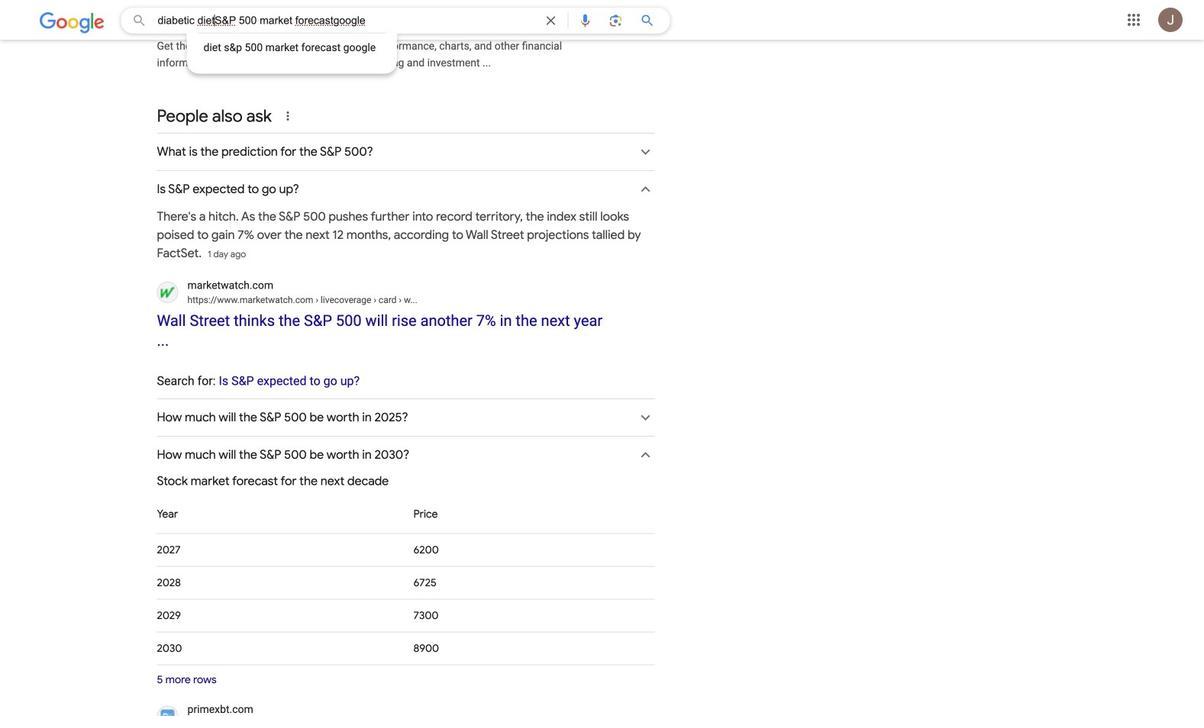 Task type: describe. For each thing, give the bounding box(es) containing it.
google image
[[39, 12, 105, 34]]

Search text field
[[158, 12, 534, 33]]



Task type: vqa. For each thing, say whether or not it's contained in the screenshot.
Palace for Badi Palace
no



Task type: locate. For each thing, give the bounding box(es) containing it.
2 heading from the top
[[157, 473, 655, 489]]

search by image image
[[608, 13, 624, 28]]

search by voice image
[[578, 13, 593, 28]]

None text field
[[188, 0, 383, 11], [188, 293, 418, 307], [188, 0, 383, 11], [188, 293, 418, 307]]

0 vertical spatial heading
[[157, 208, 655, 278]]

None search field
[[0, 0, 670, 74]]

heading
[[157, 208, 655, 278], [157, 473, 655, 489]]

1 heading from the top
[[157, 208, 655, 278]]

None text field
[[288, 0, 383, 10], [313, 295, 418, 305], [288, 0, 383, 10], [313, 295, 418, 305]]

1 vertical spatial heading
[[157, 473, 655, 489]]



